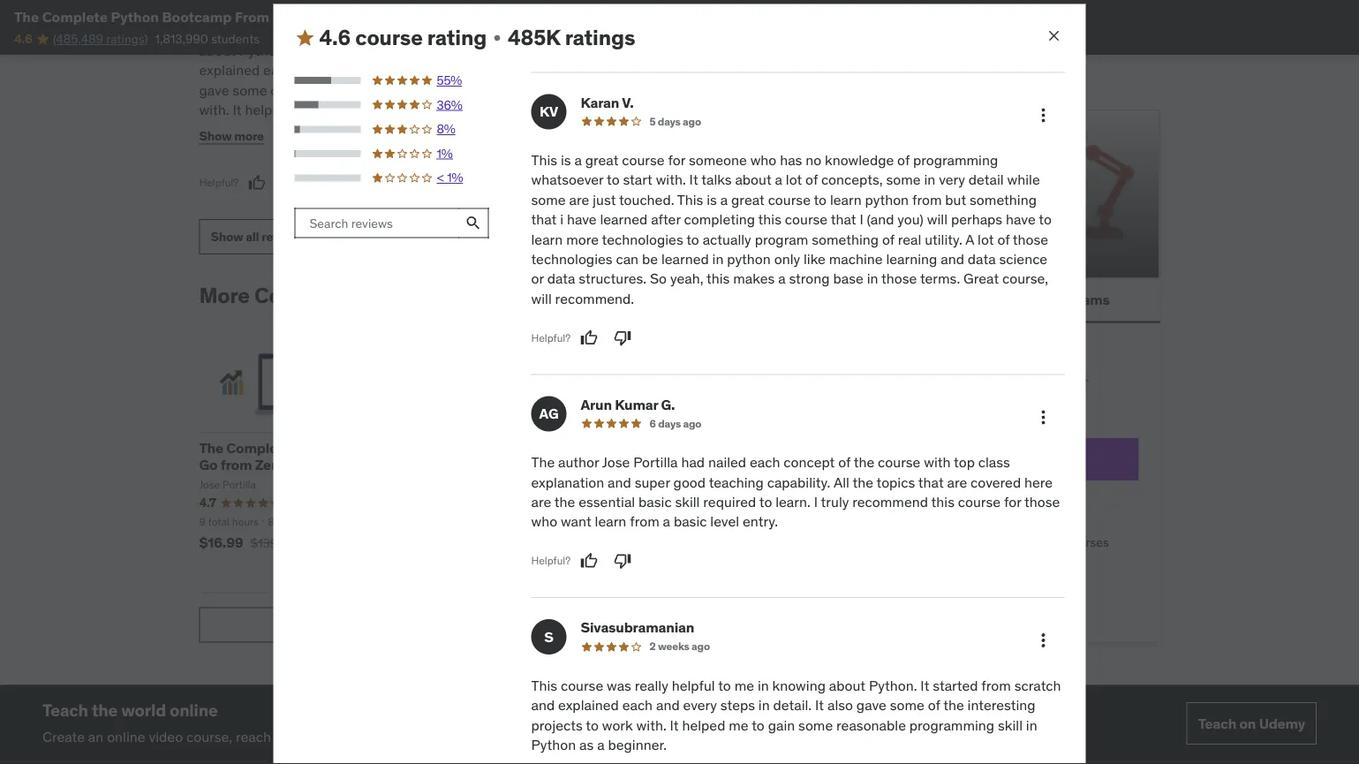Task type: vqa. For each thing, say whether or not it's contained in the screenshot.
$16.99 $139.99
yes



Task type: describe. For each thing, give the bounding box(es) containing it.
real
[[898, 231, 922, 249]]

ag
[[540, 405, 559, 423]]

thank
[[599, 61, 646, 80]]

1 vertical spatial work
[[602, 717, 633, 735]]

1 vertical spatial will
[[532, 290, 552, 308]]

in-
[[1003, 534, 1018, 550]]

0 vertical spatial reasonable
[[399, 101, 469, 119]]

only
[[775, 250, 801, 268]]

programming inside the this is a great course for someone who has no knowledge of programming whatsoever to start with. it talks about a lot of concepts, some in very detail while some are just touched. this is a great course to learn python from but something that i have learned after completing this course that i (and you) will perhaps have to learn more technologies to actually program something of real utility. a lot of those technologies can be learned in python only like machine learning and data science or data structures. so yeah, this makes a strong base in those terms. great course, will recommend.
[[914, 151, 999, 169]]

abuse
[[512, 617, 547, 633]]

covered
[[971, 474, 1022, 492]]

bootcamp: for hero
[[324, 439, 396, 458]]

1 vertical spatial beginner.
[[608, 736, 667, 754]]

python for data science and machine learning bootcamp
[[410, 439, 598, 475]]

each inside the author jose portilla had nailed each concept of the course with top class explanation and super good teaching capability. all the topics that are covered here are the essential basic skill required to learn. i truly recommend this course for those who want learn from a basic level entry.
[[750, 454, 781, 472]]

2 horizontal spatial learn
[[831, 191, 862, 209]]

1 vertical spatial xsmall image
[[881, 597, 896, 614]]

1 horizontal spatial gave
[[857, 697, 887, 715]]

more inside the this is a great course for someone who has no knowledge of programming whatsoever to start with. it talks about a lot of concepts, some in very detail while some are just touched. this is a great course to learn python from but something that i have learned after completing this course that i (and you) will perhaps have to learn more technologies to actually program something of real utility. a lot of those technologies can be learned in python only like machine learning and data science or data structures. so yeah, this makes a strong base in those terms. great course, will recommend.
[[567, 231, 599, 249]]

report
[[470, 617, 510, 633]]

1% button
[[295, 145, 490, 163]]

report abuse
[[470, 617, 547, 633]]

complete for sql
[[227, 439, 291, 458]]

0 horizontal spatial skill
[[288, 121, 313, 139]]

2 horizontal spatial skill
[[999, 717, 1023, 735]]

openai
[[621, 439, 670, 458]]

terms.
[[921, 270, 961, 288]]

1 horizontal spatial reasonable
[[837, 717, 907, 735]]

0 vertical spatial every
[[324, 61, 358, 80]]

the complete python bootcamp from zero to hero in python
[[14, 8, 423, 26]]

0 vertical spatial data
[[968, 250, 996, 268]]

this up after
[[678, 191, 704, 209]]

days for arun kumar g.
[[658, 417, 681, 431]]

learn
[[696, 456, 733, 475]]

1 horizontal spatial as
[[580, 736, 594, 754]]

total for openai python api bootcamp: learn to use ai, gpt, and more!
[[630, 515, 651, 529]]

1 vertical spatial is
[[561, 151, 571, 169]]

entry.
[[743, 513, 778, 531]]

is inside i am a medico, a doctor. this is my first python learning bootcamp. finished this with a great confidence. thank you for excellent teaching.
[[704, 22, 715, 40]]

ratings)
[[106, 31, 148, 47]]

2 vertical spatial with.
[[637, 717, 667, 735]]

i inside i am a medico, a doctor. this is my first python learning bootcamp. finished this with a great confidence. thank you for excellent teaching.
[[523, 22, 526, 40]]

with inside the author jose portilla had nailed each concept of the course with top class explanation and super good teaching capability. all the topics that are covered here are the essential basic skill required to learn. i truly recommend this course for those who want learn from a basic level entry.
[[925, 454, 951, 472]]

4.6 course rating
[[319, 25, 487, 51]]

0 horizontal spatial scratch
[[385, 42, 431, 60]]

show more
[[199, 128, 264, 144]]

and down "weeks"
[[657, 697, 680, 715]]

1 horizontal spatial interesting
[[968, 697, 1036, 715]]

skill inside the author jose portilla had nailed each concept of the course with top class explanation and super good teaching capability. all the topics that are covered here are the essential basic skill required to learn. i truly recommend this course for those who want learn from a basic level entry.
[[676, 493, 700, 511]]

and right sso
[[937, 597, 958, 613]]

sql
[[294, 439, 321, 458]]

0 horizontal spatial about
[[199, 42, 236, 60]]

2068 reviews element
[[707, 496, 741, 511]]

recommend.
[[555, 290, 635, 308]]

use
[[752, 456, 776, 475]]

ago for nailed
[[683, 417, 702, 431]]

6
[[650, 417, 656, 431]]

touched.
[[619, 191, 675, 209]]

0 vertical spatial python
[[866, 191, 909, 209]]

1 horizontal spatial courses
[[1066, 534, 1110, 550]]

python up '1%' button
[[331, 121, 376, 139]]

from up 55% "button"
[[352, 42, 381, 60]]

i inside the this is a great course for someone who has no knowledge of programming whatsoever to start with. it talks about a lot of concepts, some in very detail while some are just touched. this is a great course to learn python from but something that i have learned after completing this course that i (and you) will perhaps have to learn more technologies to actually program something of real utility. a lot of those technologies can be learned in python only like machine learning and data science or data structures. so yeah, this makes a strong base in those terms. great course, will recommend.
[[860, 211, 864, 229]]

2 vertical spatial is
[[707, 191, 717, 209]]

lms
[[961, 597, 986, 613]]

those inside the author jose portilla had nailed each concept of the course with top class explanation and super good teaching capability. all the topics that are covered here are the essential basic skill required to learn. i truly recommend this course for those who want learn from a basic level entry.
[[1025, 493, 1061, 511]]

0 vertical spatial also
[[469, 61, 494, 80]]

course down covered
[[959, 493, 1001, 511]]

1 horizontal spatial was
[[607, 677, 632, 695]]

0 vertical spatial really
[[303, 22, 337, 40]]

0 horizontal spatial projects
[[382, 81, 433, 99]]

<
[[437, 170, 444, 186]]

a up bootcamp.
[[617, 22, 624, 40]]

and inside the this is a great course for someone who has no knowledge of programming whatsoever to start with. it talks about a lot of concepts, some in very detail while some are just touched. this is a great course to learn python from but something that i have learned after completing this course that i (and you) will perhaps have to learn more technologies to actually program something of real utility. a lot of those technologies can be learned in python only like machine learning and data science or data structures. so yeah, this makes a strong base in those terms. great course, will recommend.
[[941, 250, 965, 268]]

55% button
[[295, 72, 490, 90]]

1 horizontal spatial helpful
[[672, 677, 715, 695]]

1 vertical spatial technologies
[[532, 250, 613, 268]]

0 horizontal spatial was
[[275, 22, 299, 40]]

sivasubramanian
[[581, 619, 695, 637]]

6 days ago
[[650, 417, 702, 431]]

the for the complete sql bootcamp: go from zero to hero jose portilla
[[199, 439, 224, 458]]

medium image
[[295, 28, 316, 49]]

4.6 for 4.6 course rating
[[319, 25, 351, 51]]

video
[[149, 729, 183, 747]]

0 vertical spatial python.
[[239, 42, 287, 60]]

this up program
[[759, 211, 782, 229]]

1 vertical spatial lot
[[978, 231, 995, 249]]

about inside the this is a great course for someone who has no knowledge of programming whatsoever to start with. it talks about a lot of concepts, some in very detail while some are just touched. this is a great course to learn python from but something that i have learned after completing this course that i (and you) will perhaps have to learn more technologies to actually program something of real utility. a lot of those technologies can be learned in python only like machine learning and data science or data structures. so yeah, this makes a strong base in those terms. great course, will recommend.
[[736, 171, 772, 189]]

hours for openai python api bootcamp: learn to use ai, gpt, and more!
[[654, 515, 681, 529]]

python up the ratings) in the left top of the page
[[111, 8, 159, 26]]

0 horizontal spatial xsmall image
[[490, 31, 505, 45]]

all inside the author jose portilla had nailed each concept of the course with top class explanation and super good teaching capability. all the topics that are covered here are the essential basic skill required to learn. i truly recommend this course for those who want learn from a basic level entry.
[[834, 474, 850, 492]]

python. inside dialog
[[869, 677, 918, 695]]

1 horizontal spatial basic
[[674, 513, 707, 531]]

learning inside the this is a great course for someone who has no knowledge of programming whatsoever to start with. it talks about a lot of concepts, some in very detail while some are just touched. this is a great course to learn python from but something that i have learned after completing this course that i (and you) will perhaps have to learn more technologies to actually program something of real utility. a lot of those technologies can be learned in python only like machine learning and data science or data structures. so yeah, this makes a strong base in those terms. great course, will recommend.
[[887, 250, 938, 268]]

python inside openai python api bootcamp: learn to use ai, gpt, and more!
[[673, 439, 720, 458]]

just
[[593, 191, 616, 209]]

teams tab list
[[860, 279, 1161, 323]]

and inside openai python api bootcamp: learn to use ai, gpt, and more!
[[654, 473, 679, 492]]

teach for the
[[42, 700, 88, 721]]

arun
[[581, 396, 612, 414]]

0 vertical spatial programming
[[199, 121, 284, 139]]

a down has
[[775, 171, 783, 189]]

this up whatsoever
[[532, 151, 558, 169]]

0 horizontal spatial learned
[[600, 211, 648, 229]]

58 lectures
[[690, 515, 743, 529]]

mark review by sivasubramanian as helpful image
[[248, 174, 266, 192]]

1 horizontal spatial learned
[[662, 250, 709, 268]]

1% inside '1%' button
[[437, 146, 453, 162]]

0 horizontal spatial all
[[551, 515, 563, 529]]

required
[[704, 493, 757, 511]]

strong
[[789, 270, 830, 288]]

and inside python for data science and machine learning bootcamp
[[571, 439, 596, 458]]

0 vertical spatial technologies
[[602, 231, 684, 249]]

36% button
[[295, 97, 490, 114]]

137092 reviews element
[[497, 496, 540, 511]]

more courses by
[[199, 282, 368, 309]]

no
[[806, 151, 822, 169]]

1 vertical spatial are
[[948, 474, 968, 492]]

2 horizontal spatial more
[[1006, 503, 1034, 519]]

knowledge
[[825, 151, 894, 169]]

complete for python
[[42, 8, 108, 26]]

0 vertical spatial steps
[[362, 61, 396, 80]]

course up program
[[785, 211, 828, 229]]

excellent
[[713, 61, 791, 80]]

0 vertical spatial will
[[928, 211, 948, 229]]

0 horizontal spatial that
[[532, 211, 557, 229]]

you)
[[898, 211, 924, 229]]

1 vertical spatial or
[[992, 503, 1003, 519]]

2 vertical spatial udemy
[[1260, 715, 1306, 733]]

detail. inside dialog
[[774, 697, 812, 715]]

all
[[246, 229, 259, 245]]

python left rating
[[375, 8, 423, 26]]

2 vertical spatial great
[[732, 191, 765, 209]]

makes
[[734, 270, 775, 288]]

0 vertical spatial gave
[[199, 81, 229, 99]]

topics
[[877, 474, 916, 492]]

great
[[964, 270, 1000, 288]]

fresh
[[961, 534, 989, 550]]

this right yeah,
[[707, 270, 730, 288]]

2 vertical spatial about
[[830, 677, 866, 695]]

openai python api bootcamp: learn to use ai, gpt, and more!
[[621, 439, 796, 492]]

subscribe to this course and 25,000+ top‑rated udemy courses for your organization.
[[881, 373, 1090, 424]]

i inside the author jose portilla had nailed each concept of the course with top class explanation and super good teaching capability. all the topics that are covered here are the essential basic skill required to learn. i truly recommend this course for those who want learn from a basic level entry.
[[814, 493, 818, 511]]

0 horizontal spatial basic
[[639, 493, 672, 511]]

course down 'sivasubramanian' on the bottom of the page
[[561, 677, 604, 695]]

for inside the this is a great course for someone who has no knowledge of programming whatsoever to start with. it talks about a lot of concepts, some in very detail while some are just touched. this is a great course to learn python from but something that i have learned after completing this course that i (and you) will perhaps have to learn more technologies to actually program something of real utility. a lot of those technologies can be learned in python only like machine learning and data science or data structures. so yeah, this makes a strong base in those terms. great course, will recommend.
[[668, 151, 686, 169]]

for teams of 5 or more users
[[910, 503, 1067, 519]]

a right am
[[553, 22, 560, 40]]

lectures for openai python api bootcamp: learn to use ai, gpt, and more!
[[705, 515, 743, 529]]

2 vertical spatial programming
[[910, 717, 995, 735]]

course up 55% "button"
[[356, 25, 423, 51]]

course down has
[[768, 191, 811, 209]]

0 vertical spatial beginner.
[[408, 121, 466, 139]]

(485,489 ratings)
[[53, 31, 148, 47]]

helpful? left mark review by sivasubramanian as helpful image
[[199, 176, 239, 190]]

0 vertical spatial those
[[1013, 231, 1049, 249]]

1 vertical spatial python
[[728, 250, 771, 268]]

bootcamp inside python for data science and machine learning bootcamp
[[530, 456, 598, 475]]

want
[[561, 513, 592, 531]]

0 vertical spatial explained
[[199, 61, 260, 80]]

users
[[1037, 503, 1067, 519]]

python right earn
[[532, 736, 576, 754]]

python inside i am a medico, a doctor. this is my first python learning bootcamp. finished this with a great confidence. thank you for excellent teaching.
[[768, 22, 813, 40]]

2 vertical spatial are
[[532, 493, 552, 511]]

$16.99 $139.99
[[199, 534, 295, 552]]

course up start
[[622, 151, 665, 169]]

who inside the author jose portilla had nailed each concept of the course with top class explanation and super good teaching capability. all the topics that are covered here are the essential basic skill required to learn. i truly recommend this course for those who want learn from a basic level entry.
[[532, 513, 558, 531]]

xsmall image
[[881, 503, 896, 520]]

the for the complete python bootcamp from zero to hero in python
[[14, 8, 39, 26]]

1 horizontal spatial something
[[970, 191, 1037, 209]]

(and
[[867, 211, 895, 229]]

course inside preview this course button
[[1030, 246, 1075, 264]]

from inside the this is a great course for someone who has no knowledge of programming whatsoever to start with. it talks about a lot of concepts, some in very detail while some are just touched. this is a great course to learn python from but something that i have learned after completing this course that i (and you) will perhaps have to learn more technologies to actually program something of real utility. a lot of those technologies can be learned in python only like machine learning and data science or data structures. so yeah, this makes a strong base in those terms. great course, will recommend.
[[913, 191, 942, 209]]

are inside the this is a great course for someone who has no knowledge of programming whatsoever to start with. it talks about a lot of concepts, some in very detail while some are just touched. this is a great course to learn python from but something that i have learned after completing this course that i (and you) will perhaps have to learn more technologies to actually program something of real utility. a lot of those technologies can be learned in python only like machine learning and data science or data structures. so yeah, this makes a strong base in those terms. great course, will recommend.
[[570, 191, 590, 209]]

very
[[939, 171, 966, 189]]

1 vertical spatial udemy
[[967, 451, 1014, 469]]

for
[[681, 61, 709, 80]]

2 lectures from the left
[[504, 515, 542, 529]]

0 horizontal spatial started
[[303, 42, 348, 60]]

world
[[121, 700, 166, 721]]

0 horizontal spatial 25,000+
[[910, 534, 958, 550]]

a up completing
[[721, 191, 728, 209]]

1 vertical spatial those
[[882, 270, 918, 288]]

reach
[[236, 729, 271, 747]]

subscribe
[[881, 373, 937, 389]]

business
[[1017, 451, 1076, 469]]

a up '1%' button
[[397, 121, 404, 139]]

jose up the essential
[[621, 478, 642, 492]]

submit search image
[[465, 215, 482, 232]]

1 horizontal spatial that
[[831, 211, 857, 229]]

0 horizontal spatial online
[[107, 729, 145, 747]]

1 vertical spatial 5
[[981, 503, 989, 519]]

course left medium image
[[229, 22, 271, 40]]

yeah,
[[671, 270, 704, 288]]

83 lectures
[[268, 515, 321, 529]]

1 vertical spatial every
[[684, 697, 718, 715]]

a right money
[[597, 736, 605, 754]]

0 horizontal spatial great
[[586, 151, 619, 169]]

across
[[334, 729, 375, 747]]

dialog containing 4.6 course rating
[[273, 4, 1086, 764]]

helped inside dialog
[[683, 717, 726, 735]]

courses
[[255, 282, 336, 309]]

2 4.7 from the left
[[621, 495, 638, 511]]

2
[[650, 640, 656, 654]]

i am a medico, a doctor. this is my first python learning bootcamp. finished this with a great confidence. thank you for excellent teaching.
[[523, 22, 813, 99]]

someone
[[689, 151, 747, 169]]

1 horizontal spatial steps
[[721, 697, 756, 715]]

0 horizontal spatial knowing
[[441, 22, 494, 40]]

this inside the author jose portilla had nailed each concept of the course with top class explanation and super good teaching capability. all the topics that are covered here are the essential basic skill required to learn. i truly recommend this course for those who want learn from a basic level entry.
[[932, 493, 955, 511]]

your
[[1044, 391, 1067, 407]]

0 horizontal spatial as
[[379, 121, 393, 139]]

0 vertical spatial lot
[[786, 171, 803, 189]]

to inside subscribe to this course and 25,000+ top‑rated udemy courses for your organization.
[[940, 373, 951, 389]]

mark review by arun kumar g. as helpful image
[[581, 553, 598, 570]]

teach on udemy
[[1199, 715, 1306, 733]]

course up topics
[[878, 454, 921, 472]]

1 vertical spatial something
[[812, 231, 879, 249]]

close modal image
[[1046, 27, 1063, 45]]

mark review by karan v. as helpful image
[[581, 330, 598, 347]]

and inside subscribe to this course and 25,000+ top‑rated udemy courses for your organization.
[[1018, 373, 1038, 389]]

teams button
[[1018, 279, 1161, 322]]

additional actions for review by karan v. image
[[1033, 105, 1055, 126]]

globe,
[[402, 729, 441, 747]]

0 vertical spatial helped
[[245, 101, 288, 119]]

(2,068)
[[707, 497, 741, 510]]

helpful? for i am a medico, a doctor. this is my first python learning bootcamp. finished this with a great confidence. thank you for excellent teaching.
[[523, 123, 562, 137]]

0 vertical spatial zero
[[273, 8, 303, 26]]

preview
[[946, 246, 999, 264]]

it inside the this is a great course for someone who has no knowledge of programming whatsoever to start with. it talks about a lot of concepts, some in very detail while some are just touched. this is a great course to learn python from but something that i have learned after completing this course that i (and you) will perhaps have to learn more technologies to actually program something of real utility. a lot of those technologies can be learned in python only like machine learning and data science or data structures. so yeah, this makes a strong base in those terms. great course, will recommend.
[[690, 171, 699, 189]]

talks
[[702, 171, 732, 189]]

mark review by karan v. as unhelpful image
[[614, 330, 632, 347]]

capability.
[[768, 474, 831, 492]]

for
[[910, 503, 928, 519]]

0 horizontal spatial work
[[453, 81, 484, 99]]

0 vertical spatial with.
[[199, 101, 229, 119]]

bootcamp.
[[577, 42, 644, 60]]

machine
[[830, 250, 883, 268]]

1 vertical spatial data
[[548, 270, 576, 288]]

days for karan v.
[[658, 115, 681, 128]]

money
[[503, 729, 545, 747]]



Task type: locate. For each thing, give the bounding box(es) containing it.
0 vertical spatial basic
[[639, 493, 672, 511]]

data
[[482, 439, 513, 458]]

bootcamp: inside openai python api bootcamp: learn to use ai, gpt, and more!
[[621, 456, 693, 475]]

technologies up be at left
[[602, 231, 684, 249]]

a up whatsoever
[[575, 151, 582, 169]]

learning down real
[[887, 250, 938, 268]]

this inside subscribe to this course and 25,000+ top‑rated udemy courses for your organization.
[[954, 373, 974, 389]]

sso and lms integrations
[[910, 597, 1056, 613]]

course up teams
[[1030, 246, 1075, 264]]

more
[[234, 128, 264, 144], [567, 231, 599, 249], [1006, 503, 1034, 519]]

0 vertical spatial detail.
[[414, 61, 453, 80]]

1 vertical spatial reasonable
[[837, 717, 907, 735]]

learning down am
[[523, 42, 574, 60]]

to inside openai python api bootcamp: learn to use ai, gpt, and more!
[[736, 456, 750, 475]]

will left recommend.
[[532, 290, 552, 308]]

teach inside teach the world online create an online video course, reach students across the globe, and earn money
[[42, 700, 88, 721]]

0 vertical spatial skill
[[288, 121, 313, 139]]

0 horizontal spatial gave
[[199, 81, 229, 99]]

this down s
[[532, 677, 558, 695]]

1 vertical spatial this course was really helpful to me in knowing about python. it started from scratch and explained each and every steps in detail. it also gave some of the interesting projects to work with. it helped me to gain some reasonable programming skill in python as a beginner.
[[532, 677, 1062, 754]]

this is a great course for someone who has no knowledge of programming whatsoever to start with. it talks about a lot of concepts, some in very detail while some are just touched. this is a great course to learn python from but something that i have learned after completing this course that i (and you) will perhaps have to learn more technologies to actually program something of real utility. a lot of those technologies can be learned in python only like machine learning and data science or data structures. so yeah, this makes a strong base in those terms. great course, will recommend.
[[532, 151, 1052, 308]]

to inside the author jose portilla had nailed each concept of the course with top class explanation and super good teaching capability. all the topics that are covered here are the essential basic skill required to learn. i truly recommend this course for those who want learn from a basic level entry.
[[760, 493, 773, 511]]

and up money
[[532, 697, 555, 715]]

0 horizontal spatial something
[[812, 231, 879, 249]]

teaching.
[[523, 81, 596, 99]]

helpful? for this is a great course for someone who has no knowledge of programming whatsoever to start with. it talks about a lot of concepts, some in very detail while some are just touched. this is a great course to learn python from but something that i have learned after completing this course that i (and you) will perhaps have to learn more technologies to actually program something of real utility. a lot of those technologies can be learned in python only like machine learning and data science or data structures. so yeah, this makes a strong base in those terms. great course, will recommend.
[[532, 331, 571, 345]]

a down only
[[779, 270, 786, 288]]

0 horizontal spatial interesting
[[310, 81, 378, 99]]

4.7
[[199, 495, 216, 511], [621, 495, 638, 511]]

1 vertical spatial with
[[925, 454, 951, 472]]

this inside i am a medico, a doctor. this is my first python learning bootcamp. finished this with a great confidence. thank you for excellent teaching.
[[675, 22, 701, 40]]

great inside i am a medico, a doctor. this is my first python learning bootcamp. finished this with a great confidence. thank you for excellent teaching.
[[769, 42, 802, 60]]

&
[[992, 534, 1000, 550]]

but
[[946, 191, 967, 209]]

in
[[359, 8, 371, 26], [426, 22, 437, 40], [400, 61, 411, 80], [316, 121, 327, 139], [925, 171, 936, 189], [713, 250, 724, 268], [867, 270, 879, 288], [758, 677, 769, 695], [759, 697, 770, 715], [1027, 717, 1038, 735]]

ago up had
[[683, 417, 702, 431]]

learned
[[600, 211, 648, 229], [662, 250, 709, 268]]

completing
[[684, 211, 756, 229]]

something up machine
[[812, 231, 879, 249]]

jose down 'go'
[[199, 478, 220, 492]]

ago for for
[[683, 115, 702, 128]]

total for the complete sql bootcamp: go from zero to hero
[[208, 515, 230, 529]]

essential
[[579, 493, 636, 511]]

hero up 55% "button"
[[324, 8, 356, 26]]

165
[[485, 515, 501, 529]]

scratch down additional actions for review by sivasubramanian "image"
[[1015, 677, 1062, 695]]

2 vertical spatial each
[[623, 697, 653, 715]]

1 horizontal spatial python
[[866, 191, 909, 209]]

helpful right medium image
[[340, 22, 383, 40]]

portilla inside the complete sql bootcamp: go from zero to hero jose portilla
[[223, 478, 256, 492]]

1 horizontal spatial gain
[[768, 717, 796, 735]]

bootcamp
[[162, 8, 232, 26], [530, 456, 598, 475]]

1 total from the left
[[208, 515, 230, 529]]

2 total from the left
[[630, 515, 651, 529]]

teach
[[42, 700, 88, 721], [1199, 715, 1237, 733]]

9
[[199, 515, 206, 529], [621, 515, 628, 529]]

this down my
[[701, 42, 724, 60]]

1 horizontal spatial detail.
[[774, 697, 812, 715]]

scratch inside dialog
[[1015, 677, 1062, 695]]

1 horizontal spatial students
[[275, 729, 330, 747]]

9 for openai python api bootcamp: learn to use ai, gpt, and more!
[[621, 515, 628, 529]]

that left the i
[[532, 211, 557, 229]]

online
[[170, 700, 218, 721], [107, 729, 145, 747]]

helpful? for the author jose portilla had nailed each concept of the course with top class explanation and super good teaching capability. all the topics that are covered here are the essential basic skill required to learn. i truly recommend this course for those who want learn from a basic level entry.
[[532, 555, 571, 568]]

0 vertical spatial hero
[[324, 8, 356, 26]]

25,000+ up "your"
[[1041, 373, 1090, 389]]

and inside the author jose portilla had nailed each concept of the course with top class explanation and super good teaching capability. all the topics that are covered here are the essential basic skill required to learn. i truly recommend this course for those who want learn from a basic level entry.
[[608, 474, 632, 492]]

9 total hours for the complete sql bootcamp: go from zero to hero
[[199, 515, 259, 529]]

1 vertical spatial bootcamp
[[530, 456, 598, 475]]

lot
[[786, 171, 803, 189], [978, 231, 995, 249]]

mark review by aditya s. as helpful image
[[572, 121, 589, 139]]

5 right mark review by aditya s. as unhelpful image at the top left of the page
[[650, 115, 656, 128]]

bootcamp: right sql
[[324, 439, 396, 458]]

0 vertical spatial each
[[263, 61, 294, 80]]

learning inside i am a medico, a doctor. this is my first python learning bootcamp. finished this with a great confidence. thank you for excellent teaching.
[[523, 42, 574, 60]]

2 vertical spatial those
[[1025, 493, 1061, 511]]

that inside the author jose portilla had nailed each concept of the course with top class explanation and super good teaching capability. all the topics that are covered here are the essential basic skill required to learn. i truly recommend this course for those who want learn from a basic level entry.
[[919, 474, 944, 492]]

python up (and
[[866, 191, 909, 209]]

for inside the author jose portilla had nailed each concept of the course with top class explanation and super good teaching capability. all the topics that are covered here are the essential basic skill required to learn. i truly recommend this course for those who want learn from a basic level entry.
[[1005, 493, 1022, 511]]

0 horizontal spatial total
[[208, 515, 230, 529]]

total up $16.99
[[208, 515, 230, 529]]

am
[[530, 22, 549, 40]]

on
[[1240, 715, 1257, 733]]

1 vertical spatial learning
[[887, 250, 938, 268]]

this inside button
[[1002, 246, 1027, 264]]

2 9 from the left
[[621, 515, 628, 529]]

was right from at top
[[275, 22, 299, 40]]

really right from at top
[[303, 22, 337, 40]]

who left has
[[751, 151, 777, 169]]

days right 6
[[658, 417, 681, 431]]

learn down concepts,
[[831, 191, 862, 209]]

1 hours from the left
[[232, 515, 259, 529]]

1 vertical spatial also
[[828, 697, 854, 715]]

confidence.
[[523, 61, 596, 80]]

is up whatsoever
[[561, 151, 571, 169]]

2 9 total hours from the left
[[621, 515, 681, 529]]

0 vertical spatial course,
[[1003, 270, 1049, 288]]

gain
[[331, 101, 358, 119], [768, 717, 796, 735]]

$16.99
[[199, 534, 243, 552]]

from
[[235, 8, 270, 26]]

0 horizontal spatial teach
[[42, 700, 88, 721]]

1 vertical spatial more
[[567, 231, 599, 249]]

1 horizontal spatial really
[[635, 677, 669, 695]]

is left my
[[704, 22, 715, 40]]

0 vertical spatial 25,000+
[[1041, 373, 1090, 389]]

from down sso and lms integrations
[[982, 677, 1012, 695]]

9 total hours for openai python api bootcamp: learn to use ai, gpt, and more!
[[621, 515, 681, 529]]

and up the explanation
[[571, 439, 596, 458]]

with. down 2
[[637, 717, 667, 735]]

python left data
[[410, 439, 457, 458]]

xsmall image left '485k' at the top left of the page
[[490, 31, 505, 45]]

3 lectures from the left
[[705, 515, 743, 529]]

1 horizontal spatial 9 total hours
[[621, 515, 681, 529]]

4.6 left (485,489
[[14, 31, 32, 47]]

additional actions for review by arun kumar g. image
[[1033, 407, 1055, 429]]

also inside dialog
[[828, 697, 854, 715]]

perhaps
[[952, 211, 1003, 229]]

2 horizontal spatial about
[[830, 677, 866, 695]]

0 vertical spatial xsmall image
[[490, 31, 505, 45]]

1% down 8%
[[437, 146, 453, 162]]

author
[[559, 454, 599, 472]]

first
[[740, 22, 765, 40]]

projects
[[382, 81, 433, 99], [532, 717, 583, 735]]

0 horizontal spatial each
[[263, 61, 294, 80]]

1 horizontal spatial each
[[623, 697, 653, 715]]

or inside the this is a great course for someone who has no knowledge of programming whatsoever to start with. it talks about a lot of concepts, some in very detail while some are just touched. this is a great course to learn python from but something that i have learned after completing this course that i (and you) will perhaps have to learn more technologies to actually program something of real utility. a lot of those technologies can be learned in python only like machine learning and data science or data structures. so yeah, this makes a strong base in those terms. great course, will recommend.
[[532, 270, 544, 288]]

python
[[866, 191, 909, 209], [728, 250, 771, 268]]

and up 55%
[[435, 42, 458, 60]]

explanation
[[532, 474, 605, 492]]

basic down jose portilla
[[639, 493, 672, 511]]

and down medium image
[[297, 61, 321, 80]]

hours for the complete sql bootcamp: go from zero to hero
[[232, 515, 259, 529]]

bootcamp: inside the complete sql bootcamp: go from zero to hero jose portilla
[[324, 439, 396, 458]]

gain inside dialog
[[768, 717, 796, 735]]

it
[[291, 42, 300, 60], [456, 61, 465, 80], [233, 101, 242, 119], [690, 171, 699, 189], [921, 677, 930, 695], [816, 697, 825, 715], [670, 717, 679, 735]]

nailed
[[709, 454, 747, 472]]

2 vertical spatial skill
[[999, 717, 1023, 735]]

by
[[340, 282, 364, 309]]

more inside show more button
[[234, 128, 264, 144]]

utility.
[[925, 231, 963, 249]]

0 vertical spatial learn
[[831, 191, 862, 209]]

1,813,990
[[155, 31, 208, 47]]

really inside dialog
[[635, 677, 669, 695]]

0 vertical spatial students
[[211, 31, 260, 47]]

of inside the author jose portilla had nailed each concept of the course with top class explanation and super good teaching capability. all the topics that are covered here are the essential basic skill required to learn. i truly recommend this course for those who want learn from a basic level entry.
[[839, 454, 851, 472]]

2 horizontal spatial each
[[750, 454, 781, 472]]

more down just
[[567, 231, 599, 249]]

4.6 for 4.6
[[14, 31, 32, 47]]

earn
[[471, 729, 500, 747]]

who inside the this is a great course for someone who has no knowledge of programming whatsoever to start with. it talks about a lot of concepts, some in very detail while some are just touched. this is a great course to learn python from but something that i have learned after completing this course that i (and you) will perhaps have to learn more technologies to actually program something of real utility. a lot of those technologies can be learned in python only like machine learning and data science or data structures. so yeah, this makes a strong base in those terms. great course, will recommend.
[[751, 151, 777, 169]]

1 vertical spatial projects
[[532, 717, 583, 735]]

teach inside teach on udemy link
[[1199, 715, 1237, 733]]

xsmall image
[[490, 31, 505, 45], [881, 597, 896, 614]]

was
[[275, 22, 299, 40], [607, 677, 632, 695]]

course inside subscribe to this course and 25,000+ top‑rated udemy courses for your organization.
[[977, 373, 1015, 389]]

complete left sql
[[227, 439, 291, 458]]

helpful? left mark review by arun kumar g. as helpful icon
[[532, 555, 571, 568]]

courses inside subscribe to this course and 25,000+ top‑rated udemy courses for your organization.
[[979, 391, 1023, 407]]

students inside teach the world online create an online video course, reach students across the globe, and earn money
[[275, 729, 330, 747]]

lectures right 83
[[283, 515, 321, 529]]

0 horizontal spatial will
[[532, 290, 552, 308]]

super
[[635, 474, 670, 492]]

9 total hours
[[199, 515, 259, 529], [621, 515, 681, 529]]

this right for
[[932, 493, 955, 511]]

1 horizontal spatial hours
[[654, 515, 681, 529]]

are down the explanation
[[532, 493, 552, 511]]

course, inside teach the world online create an online video course, reach students across the globe, and earn money
[[186, 729, 232, 747]]

mark review by aditya s. as unhelpful image
[[605, 121, 623, 139]]

a down first
[[758, 42, 765, 60]]

course, inside the this is a great course for someone who has no knowledge of programming whatsoever to start with. it talks about a lot of concepts, some in very detail while some are just touched. this is a great course to learn python from but something that i have learned after completing this course that i (and you) will perhaps have to learn more technologies to actually program something of real utility. a lot of those technologies can be learned in python only like machine learning and data science or data structures. so yeah, this makes a strong base in those terms. great course, will recommend.
[[1003, 270, 1049, 288]]

good
[[674, 474, 706, 492]]

this left from at top
[[199, 22, 225, 40]]

with inside i am a medico, a doctor. this is my first python learning bootcamp. finished this with a great confidence. thank you for excellent teaching.
[[728, 42, 755, 60]]

after
[[651, 211, 681, 229]]

hours
[[232, 515, 259, 529], [654, 515, 681, 529]]

show for show more
[[199, 128, 232, 144]]

4.6 right medium image
[[319, 25, 351, 51]]

students right reach
[[275, 729, 330, 747]]

1 horizontal spatial will
[[928, 211, 948, 229]]

5 inside dialog
[[650, 115, 656, 128]]

zero inside the complete sql bootcamp: go from zero to hero jose portilla
[[255, 456, 285, 475]]

interesting down additional actions for review by sivasubramanian "image"
[[968, 697, 1036, 715]]

mark review by sivasubramanian as unhelpful image
[[282, 174, 300, 192]]

1 horizontal spatial who
[[751, 151, 777, 169]]

and down utility.
[[941, 250, 965, 268]]

show inside show all reviews button
[[211, 229, 243, 245]]

teach up create on the bottom of page
[[42, 700, 88, 721]]

v.
[[622, 93, 634, 112]]

0 horizontal spatial complete
[[42, 8, 108, 26]]

bootcamp down the ag
[[530, 456, 598, 475]]

is down talks
[[707, 191, 717, 209]]

all up truly
[[834, 474, 850, 492]]

0 horizontal spatial python
[[728, 250, 771, 268]]

reviews
[[262, 229, 306, 245]]

python down 6 days ago
[[673, 439, 720, 458]]

those up science
[[1013, 231, 1049, 249]]

1 vertical spatial 25,000+
[[910, 534, 958, 550]]

that up for
[[919, 474, 944, 492]]

api
[[723, 439, 746, 458]]

0 horizontal spatial helped
[[245, 101, 288, 119]]

and left earn
[[444, 729, 468, 747]]

0 horizontal spatial learn
[[532, 231, 563, 249]]

1 horizontal spatial online
[[170, 700, 218, 721]]

from inside the author jose portilla had nailed each concept of the course with top class explanation and super good teaching capability. all the topics that are covered here are the essential basic skill required to learn. i truly recommend this course for those who want learn from a basic level entry.
[[630, 513, 660, 531]]

1 lectures from the left
[[283, 515, 321, 529]]

a left the 58
[[663, 513, 671, 531]]

1 9 from the left
[[199, 515, 206, 529]]

doctor.
[[628, 22, 672, 40]]

have right the i
[[567, 211, 597, 229]]

0 vertical spatial helpful
[[340, 22, 383, 40]]

the inside the author jose portilla had nailed each concept of the course with top class explanation and super good teaching capability. all the topics that are covered here are the essential basic skill required to learn. i truly recommend this course for those who want learn from a basic level entry.
[[532, 454, 555, 472]]

projects inside dialog
[[532, 717, 583, 735]]

1% inside < 1% button
[[447, 170, 463, 186]]

2 hours from the left
[[654, 515, 681, 529]]

organization.
[[881, 408, 953, 424]]

the complete sql bootcamp: go from zero to hero link
[[199, 439, 396, 475]]

teams
[[1068, 291, 1111, 309]]

9 total hours up $16.99
[[199, 515, 259, 529]]

2 vertical spatial learn
[[595, 513, 627, 531]]

1 horizontal spatial beginner.
[[608, 736, 667, 754]]

for inside python for data science and machine learning bootcamp
[[460, 439, 479, 458]]

jose
[[602, 454, 630, 472], [199, 478, 220, 492], [621, 478, 642, 492]]

25,000+ down teams
[[910, 534, 958, 550]]

me
[[403, 22, 422, 40], [292, 101, 312, 119], [735, 677, 755, 695], [729, 717, 749, 735]]

projects right earn
[[532, 717, 583, 735]]

course, down science
[[1003, 270, 1049, 288]]

show inside show more button
[[199, 128, 232, 144]]

bootcamp: for gpt,
[[621, 456, 693, 475]]

2 horizontal spatial that
[[919, 474, 944, 492]]

g.
[[661, 396, 675, 414]]

every
[[324, 61, 358, 80], [684, 697, 718, 715]]

as up '1%' button
[[379, 121, 393, 139]]

1 vertical spatial zero
[[255, 456, 285, 475]]

4.7 down 'go'
[[199, 495, 216, 511]]

25,000+ inside subscribe to this course and 25,000+ top‑rated udemy courses for your organization.
[[1041, 373, 1090, 389]]

ago for to
[[692, 640, 710, 654]]

recommend
[[853, 493, 929, 511]]

more
[[199, 282, 250, 309]]

all levels
[[551, 515, 596, 529]]

learn down the i
[[532, 231, 563, 249]]

mark review by arun kumar g. as unhelpful image
[[614, 553, 632, 570]]

0 horizontal spatial i
[[523, 22, 526, 40]]

like
[[804, 250, 826, 268]]

or down covered
[[992, 503, 1003, 519]]

basic left level
[[674, 513, 707, 531]]

1 vertical spatial hero
[[305, 456, 336, 475]]

5
[[650, 115, 656, 128], [981, 503, 989, 519]]

0 vertical spatial something
[[970, 191, 1037, 209]]

knowing inside dialog
[[773, 677, 826, 695]]

and inside teach the world online create an online video course, reach students across the globe, and earn money
[[444, 729, 468, 747]]

1 horizontal spatial have
[[1007, 211, 1036, 229]]

had
[[682, 454, 705, 472]]

bootcamp: up jose portilla
[[621, 456, 693, 475]]

the
[[14, 8, 39, 26], [199, 439, 224, 458], [532, 454, 555, 472]]

portilla inside the author jose portilla had nailed each concept of the course with top class explanation and super good teaching capability. all the topics that are covered here are the essential basic skill required to learn. i truly recommend this course for those who want learn from a basic level entry.
[[634, 454, 678, 472]]

2 have from the left
[[1007, 211, 1036, 229]]

really
[[303, 22, 337, 40], [635, 677, 669, 695]]

the for the author jose portilla had nailed each concept of the course with top class explanation and super good teaching capability. all the topics that are covered here are the essential basic skill required to learn. i truly recommend this course for those who want learn from a basic level entry.
[[532, 454, 555, 472]]

for up additional actions for review by arun kumar g. image
[[1025, 391, 1041, 407]]

hero inside the complete sql bootcamp: go from zero to hero jose portilla
[[305, 456, 336, 475]]

1 vertical spatial students
[[275, 729, 330, 747]]

courses left "your"
[[979, 391, 1023, 407]]

lectures for the complete sql bootcamp: go from zero to hero
[[283, 515, 321, 529]]

0 horizontal spatial also
[[469, 61, 494, 80]]

start
[[623, 171, 653, 189]]

1 horizontal spatial i
[[814, 493, 818, 511]]

dialog
[[273, 4, 1086, 764]]

karan
[[581, 93, 620, 112]]

zero left sql
[[255, 456, 285, 475]]

complete inside the complete sql bootcamp: go from zero to hero jose portilla
[[227, 439, 291, 458]]

4.6
[[319, 25, 351, 51], [14, 31, 32, 47]]

teams
[[931, 503, 965, 519]]

1 vertical spatial basic
[[674, 513, 707, 531]]

to inside the complete sql bootcamp: go from zero to hero jose portilla
[[288, 456, 302, 475]]

1 have from the left
[[567, 211, 597, 229]]

learn.
[[776, 493, 811, 511]]

0 vertical spatial or
[[532, 270, 544, 288]]

explained inside dialog
[[559, 697, 619, 715]]

0 vertical spatial work
[[453, 81, 484, 99]]

the
[[286, 81, 307, 99], [854, 454, 875, 472], [853, 474, 874, 492], [555, 493, 576, 511], [944, 697, 965, 715], [92, 700, 118, 721], [378, 729, 399, 747]]

portilla
[[634, 454, 678, 472], [223, 478, 256, 492], [645, 478, 678, 492]]

1 4.7 from the left
[[199, 495, 216, 511]]

0 vertical spatial interesting
[[310, 81, 378, 99]]

a inside the author jose portilla had nailed each concept of the course with top class explanation and super good teaching capability. all the topics that are covered here are the essential basic skill required to learn. i truly recommend this course for those who want learn from a basic level entry.
[[663, 513, 671, 531]]

learn inside the author jose portilla had nailed each concept of the course with top class explanation and super good teaching capability. all the topics that are covered here are the essential basic skill required to learn. i truly recommend this course for those who want learn from a basic level entry.
[[595, 513, 627, 531]]

show
[[199, 128, 232, 144], [211, 229, 243, 245]]

helpful? down kv
[[523, 123, 562, 137]]

1 horizontal spatial python.
[[869, 677, 918, 695]]

structures.
[[579, 270, 647, 288]]

with up excellent
[[728, 42, 755, 60]]

with. inside the this is a great course for someone who has no knowledge of programming whatsoever to start with. it talks about a lot of concepts, some in very detail while some are just touched. this is a great course to learn python from but something that i have learned after completing this course that i (and you) will perhaps have to learn more technologies to actually program something of real utility. a lot of those technologies can be learned in python only like machine learning and data science or data structures. so yeah, this makes a strong base in those terms. great course, will recommend.
[[656, 171, 686, 189]]

teach for on
[[1199, 715, 1237, 733]]

0 vertical spatial this course was really helpful to me in knowing about python. it started from scratch and explained each and every steps in detail. it also gave some of the interesting projects to work with. it helped me to gain some reasonable programming skill in python as a beginner.
[[199, 22, 494, 139]]

0 horizontal spatial hours
[[232, 515, 259, 529]]

5 days ago
[[650, 115, 702, 128]]

learned up yeah,
[[662, 250, 709, 268]]

for inside subscribe to this course and 25,000+ top‑rated udemy courses for your organization.
[[1025, 391, 1041, 407]]

1 horizontal spatial 9
[[621, 515, 628, 529]]

lot down has
[[786, 171, 803, 189]]

jose portilla
[[621, 478, 678, 492]]

1 horizontal spatial all
[[834, 474, 850, 492]]

i left am
[[523, 22, 526, 40]]

Search reviews text field
[[295, 208, 459, 238]]

udemy inside subscribe to this course and 25,000+ top‑rated udemy courses for your organization.
[[937, 391, 976, 407]]

lot right a
[[978, 231, 995, 249]]

started inside dialog
[[933, 677, 979, 695]]

python.
[[239, 42, 287, 60], [869, 677, 918, 695]]

ratings
[[565, 25, 636, 51]]

ago right "weeks"
[[692, 640, 710, 654]]

0 vertical spatial online
[[170, 700, 218, 721]]

has
[[780, 151, 803, 169]]

jose inside the author jose portilla had nailed each concept of the course with top class explanation and super good teaching capability. all the topics that are covered here are the essential basic skill required to learn. i truly recommend this course for those who want learn from a basic level entry.
[[602, 454, 630, 472]]

great down mark review by aditya s. as unhelpful image at the top left of the page
[[586, 151, 619, 169]]

1 horizontal spatial great
[[732, 191, 765, 209]]

students down from at top
[[211, 31, 260, 47]]

learn down the essential
[[595, 513, 627, 531]]

each down 2
[[623, 697, 653, 715]]

bootcamp up 1,813,990 students
[[162, 8, 232, 26]]

0 horizontal spatial lectures
[[283, 515, 321, 529]]

1 horizontal spatial helped
[[683, 717, 726, 735]]

more left "users"
[[1006, 503, 1034, 519]]

xsmall image left sso
[[881, 597, 896, 614]]

really down 2
[[635, 677, 669, 695]]

0 horizontal spatial the
[[14, 8, 39, 26]]

more!
[[682, 473, 720, 492]]

technologies down the i
[[532, 250, 613, 268]]

was down 'sivasubramanian' on the bottom of the page
[[607, 677, 632, 695]]

jose up gpt,
[[602, 454, 630, 472]]

1 vertical spatial about
[[736, 171, 772, 189]]

additional actions for review by sivasubramanian image
[[1033, 631, 1055, 652]]

0 vertical spatial with
[[728, 42, 755, 60]]

1 horizontal spatial course,
[[1003, 270, 1049, 288]]

0 horizontal spatial bootcamp
[[162, 8, 232, 26]]

1 horizontal spatial knowing
[[773, 677, 826, 695]]

1 horizontal spatial total
[[630, 515, 651, 529]]

beginner.
[[408, 121, 466, 139], [608, 736, 667, 754]]

9 for the complete sql bootcamp: go from zero to hero
[[199, 515, 206, 529]]

from inside the complete sql bootcamp: go from zero to hero jose portilla
[[221, 456, 252, 475]]

finished
[[648, 42, 698, 60]]

python inside python for data science and machine learning bootcamp
[[410, 439, 457, 458]]

medico,
[[564, 22, 614, 40]]

jose inside the complete sql bootcamp: go from zero to hero jose portilla
[[199, 478, 220, 492]]

this inside i am a medico, a doctor. this is my first python learning bootcamp. finished this with a great confidence. thank you for excellent teaching.
[[701, 42, 724, 60]]

0 horizontal spatial course,
[[186, 729, 232, 747]]

this course was really helpful to me in knowing about python. it started from scratch and explained each and every steps in detail. it also gave some of the interesting projects to work with. it helped me to gain some reasonable programming skill in python as a beginner. inside dialog
[[532, 677, 1062, 754]]

the inside the complete sql bootcamp: go from zero to hero jose portilla
[[199, 439, 224, 458]]

1 horizontal spatial work
[[602, 717, 633, 735]]

4.7 down gpt,
[[621, 495, 638, 511]]

485k ratings
[[508, 25, 636, 51]]

show for show all reviews
[[211, 229, 243, 245]]

1 9 total hours from the left
[[199, 515, 259, 529]]

1%
[[437, 146, 453, 162], [447, 170, 463, 186]]

are down top
[[948, 474, 968, 492]]

0 vertical spatial gain
[[331, 101, 358, 119]]

0 vertical spatial bootcamp
[[162, 8, 232, 26]]



